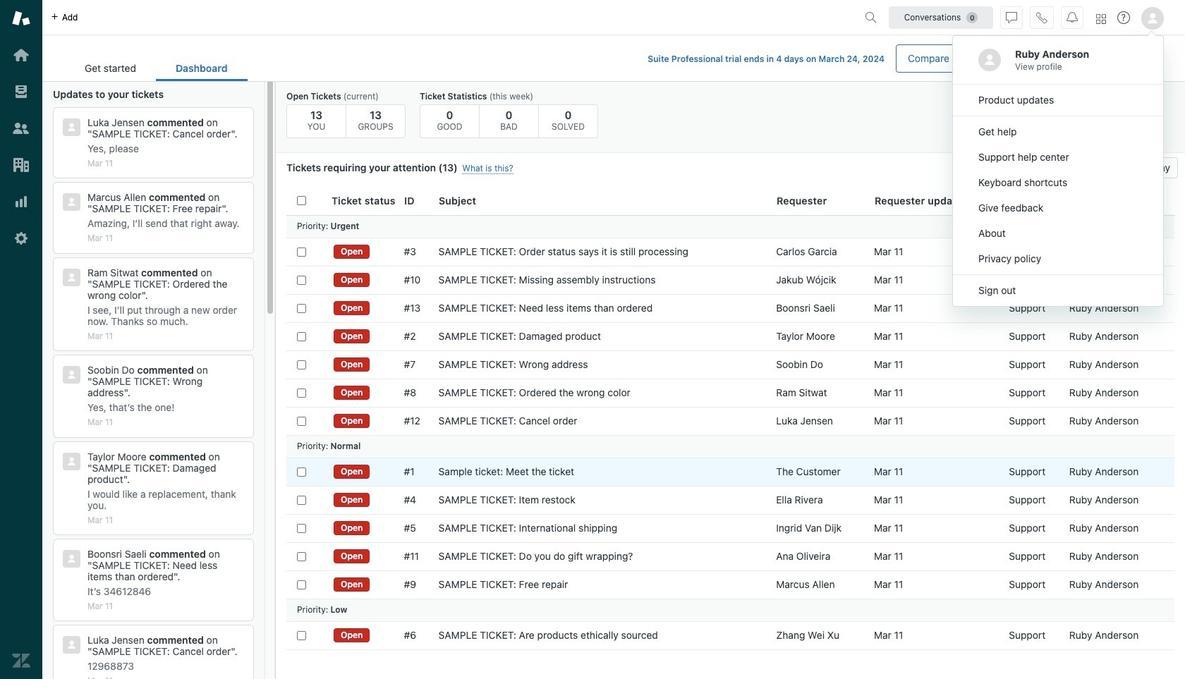 Task type: describe. For each thing, give the bounding box(es) containing it.
organizations image
[[12, 156, 30, 174]]

4 menu item from the top
[[954, 170, 1164, 196]]

7 menu item from the top
[[954, 246, 1164, 272]]

button displays agent's chat status as invisible. image
[[1007, 12, 1018, 23]]

2 menu item from the top
[[954, 119, 1164, 145]]

zendesk support image
[[12, 9, 30, 28]]

notifications image
[[1067, 12, 1079, 23]]

1 horizontal spatial avatar image
[[1142, 7, 1165, 30]]



Task type: locate. For each thing, give the bounding box(es) containing it.
Select All Tickets checkbox
[[297, 196, 306, 206]]

March 24, 2024 text field
[[819, 54, 885, 64]]

main element
[[0, 0, 42, 680]]

admin image
[[12, 229, 30, 248]]

1 vertical spatial avatar image
[[979, 49, 1002, 71]]

customers image
[[12, 119, 30, 138]]

5 menu item from the top
[[954, 196, 1164, 221]]

menu
[[953, 35, 1165, 307]]

views image
[[12, 83, 30, 101]]

0 vertical spatial avatar image
[[1142, 7, 1165, 30]]

zendesk image
[[12, 652, 30, 671]]

tab list
[[65, 55, 247, 81]]

3 menu item from the top
[[954, 145, 1164, 170]]

menu item
[[954, 88, 1164, 113], [954, 119, 1164, 145], [954, 145, 1164, 170], [954, 170, 1164, 196], [954, 196, 1164, 221], [954, 221, 1164, 246], [954, 246, 1164, 272]]

tab
[[65, 55, 156, 81]]

reporting image
[[12, 193, 30, 211]]

None checkbox
[[297, 276, 306, 285], [297, 304, 306, 313], [297, 417, 306, 426], [297, 524, 306, 533], [297, 631, 306, 641], [297, 276, 306, 285], [297, 304, 306, 313], [297, 417, 306, 426], [297, 524, 306, 533], [297, 631, 306, 641]]

1 menu item from the top
[[954, 88, 1164, 113]]

avatar image
[[1142, 7, 1165, 30], [979, 49, 1002, 71]]

zendesk products image
[[1097, 14, 1107, 24]]

None checkbox
[[297, 247, 306, 257], [297, 332, 306, 341], [297, 360, 306, 370], [297, 389, 306, 398], [297, 468, 306, 477], [297, 496, 306, 505], [297, 552, 306, 561], [297, 581, 306, 590], [297, 247, 306, 257], [297, 332, 306, 341], [297, 360, 306, 370], [297, 389, 306, 398], [297, 468, 306, 477], [297, 496, 306, 505], [297, 552, 306, 561], [297, 581, 306, 590]]

6 menu item from the top
[[954, 221, 1164, 246]]

get started image
[[12, 46, 30, 64]]

get help image
[[1118, 11, 1131, 24]]

0 horizontal spatial avatar image
[[979, 49, 1002, 71]]

grid
[[276, 187, 1186, 680]]



